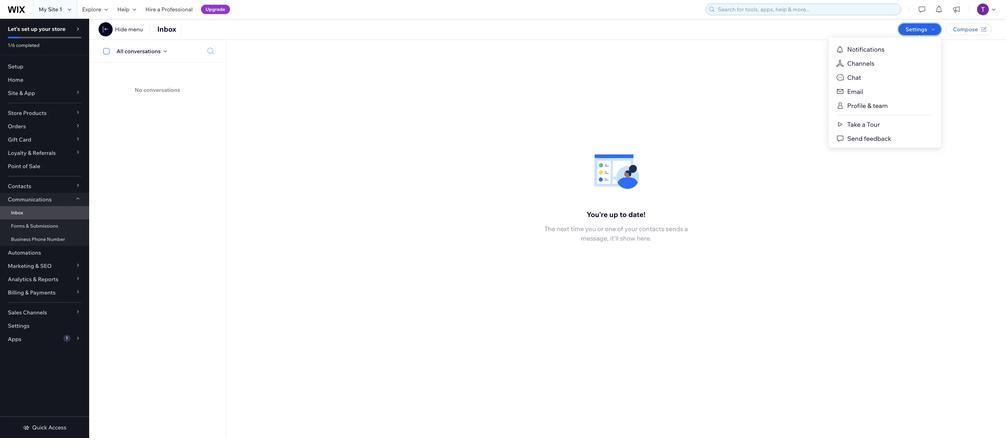 Task type: describe. For each thing, give the bounding box(es) containing it.
settings link
[[0, 319, 89, 333]]

you're up to date!
[[587, 210, 646, 219]]

hide menu
[[115, 26, 143, 33]]

date!
[[629, 210, 646, 219]]

sale
[[29, 163, 40, 170]]

home
[[8, 76, 23, 83]]

upgrade
[[206, 6, 225, 12]]

business
[[11, 236, 31, 242]]

sends
[[666, 225, 684, 233]]

billing & payments button
[[0, 286, 89, 299]]

1 horizontal spatial inbox
[[157, 25, 176, 34]]

point of sale
[[8, 163, 40, 170]]

forms & submissions link
[[0, 220, 89, 233]]

send feedback
[[848, 135, 892, 142]]

& for marketing
[[35, 263, 39, 270]]

hire
[[146, 6, 156, 13]]

channels button
[[829, 56, 942, 70]]

help
[[117, 6, 129, 13]]

& for loyalty
[[28, 150, 31, 157]]

gift card button
[[0, 133, 89, 146]]

let's set up your store
[[8, 25, 66, 32]]

communications
[[8, 196, 52, 203]]

send feedback button
[[829, 132, 942, 146]]

forms
[[11, 223, 25, 229]]

you
[[586, 225, 596, 233]]

profile & team button
[[829, 99, 942, 113]]

next
[[557, 225, 570, 233]]

all
[[117, 48, 123, 55]]

completed
[[16, 42, 40, 48]]

all conversations
[[117, 48, 161, 55]]

hide menu button down help
[[99, 22, 143, 36]]

set
[[21, 25, 29, 32]]

of inside sidebar element
[[22, 163, 28, 170]]

0 vertical spatial 1
[[60, 6, 62, 13]]

contacts
[[639, 225, 665, 233]]

app
[[24, 90, 35, 97]]

take a tour button
[[829, 117, 942, 132]]

your inside the next time you or one of your contacts sends a message, it'll show here.
[[625, 225, 638, 233]]

email button
[[829, 85, 942, 99]]

loyalty
[[8, 150, 27, 157]]

inbox link
[[0, 206, 89, 220]]

apps
[[8, 336, 21, 343]]

profile & team
[[848, 102, 888, 110]]

sales
[[8, 309, 22, 316]]

hire a professional link
[[141, 0, 197, 19]]

tour
[[867, 121, 881, 128]]

sales channels button
[[0, 306, 89, 319]]

to
[[620, 210, 627, 219]]

Search for tools, apps, help & more... field
[[716, 4, 899, 15]]

menu
[[128, 26, 143, 33]]

here.
[[637, 235, 652, 242]]

orders button
[[0, 120, 89, 133]]

time
[[571, 225, 584, 233]]

forms & submissions
[[11, 223, 58, 229]]

send
[[848, 135, 863, 142]]

settings for settings link
[[8, 323, 30, 330]]

sidebar element
[[0, 19, 89, 438]]

site inside popup button
[[8, 90, 18, 97]]

my site 1
[[39, 6, 62, 13]]

& for profile
[[868, 102, 872, 110]]

site & app
[[8, 90, 35, 97]]

number
[[47, 236, 65, 242]]

compose button
[[947, 23, 993, 35]]

hire a professional
[[146, 6, 193, 13]]

store
[[8, 110, 22, 117]]

setup
[[8, 63, 23, 70]]

analytics
[[8, 276, 32, 283]]

one
[[605, 225, 616, 233]]

phone
[[32, 236, 46, 242]]

1/6
[[8, 42, 15, 48]]

contacts button
[[0, 180, 89, 193]]

seo
[[40, 263, 52, 270]]

inbox inside sidebar element
[[11, 210, 23, 216]]

up inside sidebar element
[[31, 25, 38, 32]]

channels inside button
[[848, 59, 875, 67]]

business phone number link
[[0, 233, 89, 246]]

a inside the next time you or one of your contacts sends a message, it'll show here.
[[685, 225, 688, 233]]

take
[[848, 121, 861, 128]]

compose
[[954, 26, 979, 33]]

it'll
[[610, 235, 619, 242]]

conversations for all conversations
[[125, 48, 161, 55]]

the next time you or one of your contacts sends a message, it'll show here.
[[545, 225, 688, 242]]

a for hire
[[157, 6, 160, 13]]

a for take
[[863, 121, 866, 128]]

conversations for no conversations
[[144, 87, 180, 94]]

communications button
[[0, 193, 89, 206]]

contacts
[[8, 183, 31, 190]]



Task type: vqa. For each thing, say whether or not it's contained in the screenshot.
team
yes



Task type: locate. For each thing, give the bounding box(es) containing it.
1 horizontal spatial channels
[[848, 59, 875, 67]]

a left the tour
[[863, 121, 866, 128]]

inbox
[[157, 25, 176, 34], [11, 210, 23, 216]]

site down "home"
[[8, 90, 18, 97]]

upgrade button
[[201, 5, 230, 14]]

inbox up forms
[[11, 210, 23, 216]]

0 vertical spatial your
[[39, 25, 51, 32]]

1 horizontal spatial a
[[685, 225, 688, 233]]

business phone number
[[11, 236, 65, 242]]

store products
[[8, 110, 47, 117]]

channels up settings link
[[23, 309, 47, 316]]

a right hire
[[157, 6, 160, 13]]

automations link
[[0, 246, 89, 260]]

0 vertical spatial a
[[157, 6, 160, 13]]

team
[[874, 102, 888, 110]]

conversations right the no
[[144, 87, 180, 94]]

& inside dropdown button
[[35, 263, 39, 270]]

inbox down hire a professional
[[157, 25, 176, 34]]

analytics & reports button
[[0, 273, 89, 286]]

your up show
[[625, 225, 638, 233]]

feedback
[[865, 135, 892, 142]]

let's
[[8, 25, 20, 32]]

hide menu button down help button
[[115, 26, 143, 33]]

message,
[[581, 235, 609, 242]]

of right one
[[618, 225, 624, 233]]

or
[[598, 225, 604, 233]]

1 vertical spatial your
[[625, 225, 638, 233]]

0 horizontal spatial up
[[31, 25, 38, 32]]

1 vertical spatial settings
[[8, 323, 30, 330]]

0 vertical spatial site
[[48, 6, 58, 13]]

no
[[135, 87, 142, 94]]

loyalty & referrals
[[8, 150, 56, 157]]

payments
[[30, 289, 56, 296]]

quick
[[32, 424, 47, 431]]

store
[[52, 25, 66, 32]]

show
[[620, 235, 636, 242]]

your left store on the top of page
[[39, 25, 51, 32]]

my
[[39, 6, 47, 13]]

settings button
[[899, 23, 942, 35]]

& right loyalty
[[28, 150, 31, 157]]

a right sends
[[685, 225, 688, 233]]

1 vertical spatial inbox
[[11, 210, 23, 216]]

1 vertical spatial site
[[8, 90, 18, 97]]

1 horizontal spatial up
[[610, 210, 619, 219]]

& left the seo
[[35, 263, 39, 270]]

& inside dropdown button
[[33, 276, 37, 283]]

0 vertical spatial inbox
[[157, 25, 176, 34]]

a inside button
[[863, 121, 866, 128]]

billing & payments
[[8, 289, 56, 296]]

channels inside dropdown button
[[23, 309, 47, 316]]

& for forms
[[26, 223, 29, 229]]

& for billing
[[25, 289, 29, 296]]

0 vertical spatial settings
[[906, 26, 928, 33]]

& right billing
[[25, 289, 29, 296]]

professional
[[162, 6, 193, 13]]

marketing & seo button
[[0, 260, 89, 273]]

submissions
[[30, 223, 58, 229]]

0 vertical spatial channels
[[848, 59, 875, 67]]

your
[[39, 25, 51, 32], [625, 225, 638, 233]]

0 horizontal spatial your
[[39, 25, 51, 32]]

setup link
[[0, 60, 89, 73]]

channels down 'notifications'
[[848, 59, 875, 67]]

marketing & seo
[[8, 263, 52, 270]]

0 vertical spatial conversations
[[125, 48, 161, 55]]

up left to
[[610, 210, 619, 219]]

quick access button
[[23, 424, 66, 431]]

explore
[[82, 6, 101, 13]]

& left app
[[19, 90, 23, 97]]

reports
[[38, 276, 58, 283]]

billing
[[8, 289, 24, 296]]

settings for settings "button"
[[906, 26, 928, 33]]

2 horizontal spatial a
[[863, 121, 866, 128]]

1 horizontal spatial settings
[[906, 26, 928, 33]]

the
[[545, 225, 556, 233]]

your inside sidebar element
[[39, 25, 51, 32]]

referrals
[[33, 150, 56, 157]]

1 horizontal spatial your
[[625, 225, 638, 233]]

& left reports
[[33, 276, 37, 283]]

of
[[22, 163, 28, 170], [618, 225, 624, 233]]

&
[[19, 90, 23, 97], [868, 102, 872, 110], [28, 150, 31, 157], [26, 223, 29, 229], [35, 263, 39, 270], [33, 276, 37, 283], [25, 289, 29, 296]]

0 horizontal spatial settings
[[8, 323, 30, 330]]

& left team
[[868, 102, 872, 110]]

loyalty & referrals button
[[0, 146, 89, 160]]

access
[[48, 424, 66, 431]]

1 vertical spatial 1
[[66, 336, 68, 341]]

site right my
[[48, 6, 58, 13]]

up right set
[[31, 25, 38, 32]]

home link
[[0, 73, 89, 87]]

& right forms
[[26, 223, 29, 229]]

chat
[[848, 74, 862, 81]]

0 horizontal spatial of
[[22, 163, 28, 170]]

& for site
[[19, 90, 23, 97]]

point
[[8, 163, 21, 170]]

& inside button
[[868, 102, 872, 110]]

no conversations
[[135, 87, 180, 94]]

0 horizontal spatial a
[[157, 6, 160, 13]]

1 vertical spatial a
[[863, 121, 866, 128]]

email
[[848, 88, 864, 96]]

a
[[157, 6, 160, 13], [863, 121, 866, 128], [685, 225, 688, 233]]

1 vertical spatial of
[[618, 225, 624, 233]]

products
[[23, 110, 47, 117]]

0 horizontal spatial 1
[[60, 6, 62, 13]]

1 horizontal spatial of
[[618, 225, 624, 233]]

settings inside sidebar element
[[8, 323, 30, 330]]

orders
[[8, 123, 26, 130]]

& for analytics
[[33, 276, 37, 283]]

settings down sales
[[8, 323, 30, 330]]

1 horizontal spatial site
[[48, 6, 58, 13]]

settings inside "button"
[[906, 26, 928, 33]]

profile
[[848, 102, 867, 110]]

card
[[19, 136, 31, 143]]

hide
[[115, 26, 127, 33]]

store products button
[[0, 106, 89, 120]]

0 vertical spatial up
[[31, 25, 38, 32]]

1 vertical spatial up
[[610, 210, 619, 219]]

1 vertical spatial channels
[[23, 309, 47, 316]]

0 horizontal spatial site
[[8, 90, 18, 97]]

1 down settings link
[[66, 336, 68, 341]]

gift card
[[8, 136, 31, 143]]

1/6 completed
[[8, 42, 40, 48]]

point of sale link
[[0, 160, 89, 173]]

2 vertical spatial a
[[685, 225, 688, 233]]

1 inside sidebar element
[[66, 336, 68, 341]]

None checkbox
[[99, 46, 117, 56]]

chat button
[[829, 70, 942, 85]]

help button
[[113, 0, 141, 19]]

conversations right all
[[125, 48, 161, 55]]

site & app button
[[0, 87, 89, 100]]

0 horizontal spatial inbox
[[11, 210, 23, 216]]

0 horizontal spatial channels
[[23, 309, 47, 316]]

0 vertical spatial of
[[22, 163, 28, 170]]

take a tour
[[848, 121, 881, 128]]

sales channels
[[8, 309, 47, 316]]

1 horizontal spatial 1
[[66, 336, 68, 341]]

1 vertical spatial conversations
[[144, 87, 180, 94]]

settings up notifications button
[[906, 26, 928, 33]]

of left sale
[[22, 163, 28, 170]]

quick access
[[32, 424, 66, 431]]

notifications button
[[829, 42, 942, 56]]

gift
[[8, 136, 18, 143]]

of inside the next time you or one of your contacts sends a message, it'll show here.
[[618, 225, 624, 233]]

1 right my
[[60, 6, 62, 13]]



